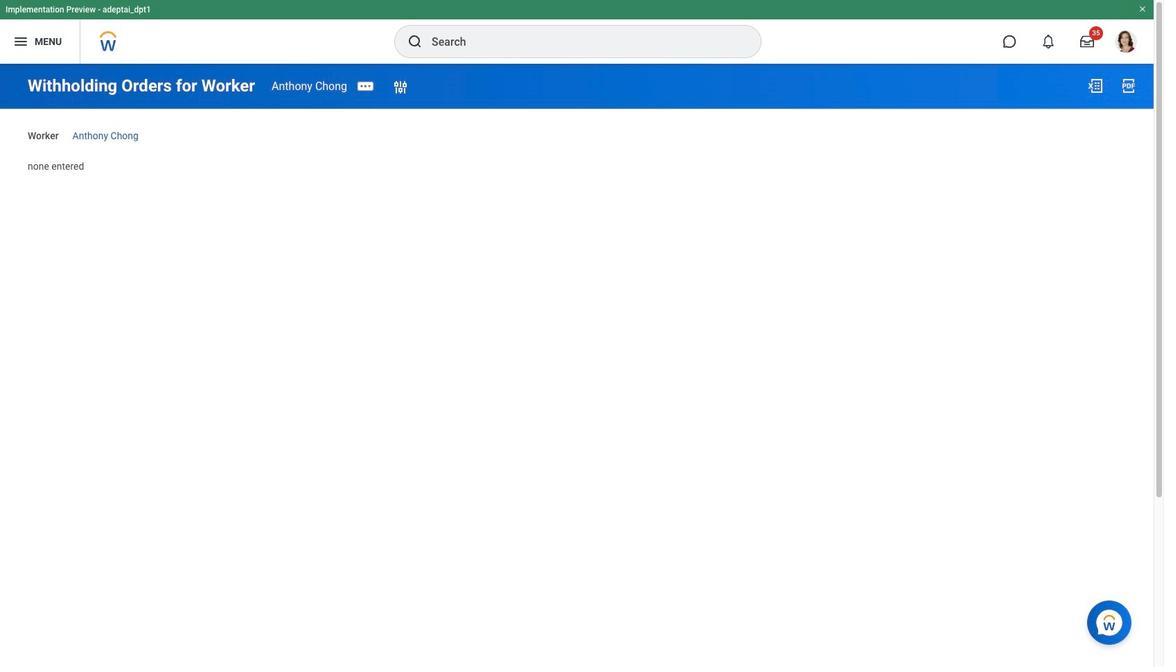 Task type: describe. For each thing, give the bounding box(es) containing it.
profile logan mcneil image
[[1116, 31, 1138, 56]]

search image
[[407, 33, 424, 50]]

export to excel image
[[1088, 78, 1105, 94]]

Search Workday  search field
[[432, 26, 733, 57]]

justify image
[[12, 33, 29, 50]]

close environment banner image
[[1139, 5, 1148, 13]]

notifications large image
[[1042, 35, 1056, 49]]



Task type: locate. For each thing, give the bounding box(es) containing it.
change selection image
[[393, 79, 409, 96]]

main content
[[0, 64, 1155, 185]]

banner
[[0, 0, 1155, 64]]

inbox large image
[[1081, 35, 1095, 49]]

view printable version (pdf) image
[[1121, 78, 1138, 94]]



Task type: vqa. For each thing, say whether or not it's contained in the screenshot.
the topmost ALL ITEMS
no



